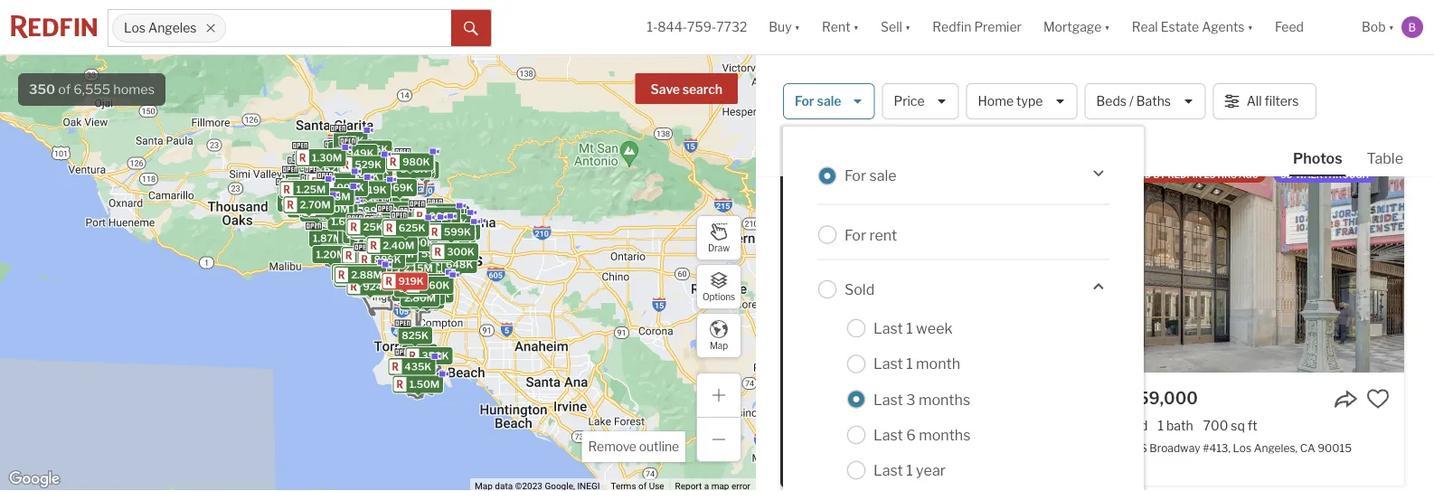 Task type: describe. For each thing, give the bounding box(es) containing it.
home type button
[[966, 83, 1078, 119]]

type
[[1017, 94, 1043, 109]]

924k
[[363, 281, 390, 293]]

5.69m
[[398, 242, 430, 254]]

remove outline button
[[582, 431, 686, 462]]

969k
[[386, 182, 414, 194]]

0 vertical spatial 649k
[[366, 201, 393, 213]]

last for last 1 year
[[874, 462, 903, 479]]

dialog containing for sale
[[783, 127, 1144, 491]]

350
[[29, 81, 55, 97]]

1 horizontal spatial 2.70m
[[357, 268, 388, 280]]

draw button
[[696, 215, 742, 260]]

photo of 3208 w 75th st, los angeles, ca 90043 image
[[783, 157, 1085, 373]]

/
[[1130, 94, 1134, 109]]

sell
[[881, 19, 903, 35]]

0 vertical spatial 159k
[[304, 207, 330, 219]]

redfin premier
[[933, 19, 1022, 35]]

1 horizontal spatial 819k
[[409, 234, 434, 246]]

0 vertical spatial 850k
[[315, 190, 342, 202]]

0 vertical spatial 510k
[[405, 240, 431, 252]]

75th
[[842, 441, 866, 454]]

2 redfin from the left
[[1168, 169, 1202, 180]]

1.59m
[[394, 251, 424, 262]]

0 horizontal spatial 545k
[[349, 249, 376, 261]]

2.25m
[[390, 231, 421, 243]]

1 vertical spatial 669k
[[382, 244, 409, 256]]

1 for year
[[907, 462, 913, 479]]

0 vertical spatial 900k
[[413, 227, 441, 239]]

500k
[[406, 347, 434, 359]]

last 6 months
[[874, 426, 971, 444]]

1 for month
[[907, 355, 913, 373]]

2.99m
[[324, 248, 355, 260]]

▾ for buy ▾
[[795, 19, 801, 35]]

2.43m
[[377, 246, 409, 257]]

1 vertical spatial 749k
[[435, 222, 462, 234]]

0 horizontal spatial 819k
[[380, 205, 406, 217]]

1 vertical spatial 2.20m
[[382, 231, 413, 242]]

1 redfin from the left
[[800, 169, 834, 180]]

0 horizontal spatial 559k
[[378, 275, 405, 286]]

rent
[[870, 226, 897, 244]]

1 vertical spatial 950k
[[291, 203, 319, 215]]

feed button
[[1264, 0, 1351, 54]]

1 vertical spatial 510k
[[420, 277, 446, 288]]

1 horizontal spatial 1.45m
[[385, 266, 415, 278]]

129k
[[441, 243, 467, 255]]

map button
[[696, 313, 742, 358]]

(lot)
[[1041, 418, 1064, 433]]

coming
[[836, 169, 874, 180]]

277k
[[438, 243, 464, 255]]

sale inside button
[[817, 94, 842, 109]]

90043
[[969, 441, 1005, 454]]

table
[[1367, 149, 1404, 167]]

hrs
[[1218, 169, 1237, 180]]

2 vertical spatial 599k
[[441, 246, 468, 257]]

0 horizontal spatial 4.30m
[[325, 204, 357, 216]]

615k
[[356, 173, 381, 184]]

729k
[[301, 161, 327, 173]]

1 horizontal spatial 559k
[[421, 248, 449, 259]]

25k
[[363, 221, 383, 233]]

week
[[916, 320, 953, 337]]

bed
[[1126, 418, 1148, 433]]

for inside button
[[795, 94, 815, 109]]

favorite button image
[[1367, 387, 1390, 411]]

bob
[[1362, 19, 1386, 35]]

1 left bath
[[1158, 418, 1164, 433]]

1 horizontal spatial 545k
[[417, 265, 445, 276]]

buy ▾ button
[[769, 0, 801, 54]]

0 vertical spatial 1.23m
[[417, 219, 446, 231]]

390k
[[407, 237, 434, 249]]

1 vertical spatial for
[[845, 167, 867, 185]]

1 vertical spatial 1.95m
[[373, 225, 403, 236]]

0 vertical spatial 1.95m
[[301, 199, 330, 210]]

beds / baths button
[[1085, 83, 1206, 119]]

1 vertical spatial 150k
[[433, 232, 459, 244]]

2 vertical spatial 2.20m
[[324, 247, 355, 259]]

0 vertical spatial 2.80m
[[365, 200, 397, 212]]

outline
[[639, 439, 679, 455]]

1 vertical spatial 1.65m
[[358, 269, 388, 281]]

los down buy ▾ button
[[783, 73, 818, 97]]

price
[[894, 94, 925, 109]]

0 horizontal spatial 1.23m
[[373, 242, 402, 254]]

0 vertical spatial 875k
[[350, 202, 377, 214]]

sq for 700
[[1231, 418, 1245, 433]]

ca for 3208 w 75th st, los angeles, ca 90043
[[951, 441, 966, 454]]

879k
[[401, 369, 428, 381]]

3.50m
[[342, 232, 374, 243]]

225k
[[430, 221, 457, 233]]

0 vertical spatial 669k
[[384, 229, 411, 241]]

angeles, down rent ▾ dropdown button
[[822, 73, 905, 97]]

1 horizontal spatial 3.20m
[[401, 290, 432, 302]]

0 vertical spatial 1.28m
[[402, 163, 431, 175]]

by
[[1154, 169, 1166, 180]]

1 vertical spatial 1.75m
[[348, 264, 378, 276]]

2 vertical spatial 2.50m
[[352, 253, 384, 264]]

table button
[[1364, 148, 1407, 175]]

0 vertical spatial 625k
[[399, 222, 426, 234]]

1 vertical spatial 625k
[[418, 265, 445, 277]]

0 vertical spatial 749k
[[409, 164, 436, 176]]

sq for 1,598
[[937, 418, 952, 433]]

790k up 659k
[[421, 281, 448, 293]]

1 horizontal spatial 159k
[[436, 233, 461, 245]]

last for last 3 months
[[874, 391, 903, 408]]

0 horizontal spatial 595k
[[344, 153, 371, 165]]

los left angeles
[[124, 20, 146, 36]]

1 horizontal spatial 2.15m
[[404, 262, 433, 274]]

1.83m
[[405, 291, 435, 303]]

0 vertical spatial 1.69m
[[384, 248, 414, 260]]

450k
[[380, 201, 407, 213]]

0 vertical spatial 590k
[[397, 268, 424, 280]]

ft for 1,598 sq ft
[[954, 418, 964, 433]]

▾ for bob ▾
[[1389, 19, 1395, 35]]

baths
[[858, 418, 891, 433]]

919k
[[398, 276, 424, 287]]

460k
[[348, 190, 375, 202]]

redfin coming soon
[[800, 169, 903, 180]]

400k
[[439, 246, 467, 258]]

7732
[[717, 19, 747, 35]]

1.36m
[[385, 226, 415, 238]]

w
[[828, 441, 840, 454]]

1 vertical spatial 3.40m
[[352, 262, 384, 274]]

angeles, for 3208
[[905, 441, 949, 454]]

2 vertical spatial 2.80m
[[404, 292, 436, 304]]

1.07m
[[380, 211, 410, 223]]

939 s broadway #413, los angeles, ca 90015
[[1117, 441, 1352, 454]]

0 horizontal spatial ca
[[909, 73, 938, 97]]

bath
[[1167, 418, 1194, 433]]

0 vertical spatial 950k
[[292, 190, 319, 202]]

1 vertical spatial 700k
[[401, 277, 429, 289]]

1.46m
[[378, 223, 408, 234]]

last 1 month
[[874, 355, 961, 373]]

960k
[[429, 210, 457, 222]]

554k
[[438, 243, 466, 255]]

1 vertical spatial 495k
[[326, 197, 354, 209]]

830k
[[363, 149, 390, 161]]

1 vertical spatial 2.50m
[[376, 224, 408, 236]]

▾ for mortgage ▾
[[1105, 19, 1111, 35]]

0 vertical spatial 2.20m
[[319, 203, 350, 215]]

0 vertical spatial 789k
[[358, 205, 384, 216]]

1 for week
[[907, 320, 913, 337]]

sell ▾
[[881, 19, 911, 35]]

1 horizontal spatial 675k
[[411, 264, 438, 276]]

1 vertical spatial 699k
[[356, 282, 383, 294]]

659k
[[413, 294, 441, 306]]

440k
[[310, 182, 338, 194]]

2.79m
[[368, 226, 399, 238]]

0 vertical spatial 2.50m
[[366, 194, 398, 206]]

90015
[[1318, 441, 1352, 454]]

next button image
[[1053, 257, 1071, 275]]

0 vertical spatial 1.05m
[[295, 189, 326, 200]]

2 vertical spatial 649k
[[350, 270, 378, 282]]

1.87m
[[313, 232, 342, 244]]

buy
[[769, 19, 792, 35]]

5.90m
[[353, 220, 385, 232]]

1 vertical spatial 875k
[[358, 243, 384, 254]]

1 horizontal spatial 1.28m
[[436, 209, 466, 220]]

baths
[[1137, 94, 1171, 109]]

1 bed
[[1117, 418, 1148, 433]]

rent
[[822, 19, 851, 35]]

0 vertical spatial 3.20m
[[349, 208, 381, 220]]

1 vertical spatial 1.05m
[[363, 242, 393, 253]]

save
[[651, 82, 680, 97]]

3d walkthrough
[[1281, 169, 1369, 180]]

beds
[[1097, 94, 1127, 109]]

sold
[[845, 280, 875, 298]]

365k
[[361, 143, 388, 155]]

market insights
[[1208, 79, 1316, 96]]

real estate agents ▾ button
[[1121, 0, 1264, 54]]

4
[[359, 241, 366, 253]]

last 3 months
[[874, 391, 971, 408]]

1 vertical spatial 599k
[[444, 226, 471, 238]]

0 horizontal spatial 3.25m
[[323, 205, 354, 217]]

market insights link
[[1208, 59, 1316, 99]]

map
[[710, 340, 728, 351]]

0 vertical spatial 600k
[[412, 256, 440, 268]]

mortgage
[[1044, 19, 1102, 35]]

submit search image
[[464, 21, 478, 36]]



Task type: vqa. For each thing, say whether or not it's contained in the screenshot.
licensee
no



Task type: locate. For each thing, give the bounding box(es) containing it.
0 vertical spatial 599k
[[324, 189, 352, 201]]

1 vertical spatial 559k
[[378, 275, 405, 286]]

ft left (lot)
[[1028, 418, 1038, 433]]

1.44m
[[348, 267, 378, 278]]

0 vertical spatial 545k
[[349, 249, 376, 261]]

899k
[[352, 171, 380, 182], [343, 188, 370, 199], [335, 188, 362, 200], [440, 217, 468, 229], [424, 226, 452, 237], [354, 268, 381, 280], [353, 270, 380, 282], [400, 366, 428, 378]]

1 horizontal spatial 699k
[[404, 265, 432, 277]]

530k
[[412, 264, 439, 276]]

790k down 515k
[[396, 287, 423, 298]]

1 left month
[[907, 355, 913, 373]]

1 vertical spatial 680k
[[414, 290, 441, 301]]

149k
[[439, 243, 465, 255], [439, 243, 465, 255], [439, 243, 465, 255], [438, 244, 464, 255], [441, 244, 466, 256], [440, 245, 466, 257], [442, 246, 468, 257]]

4.20m
[[365, 275, 397, 287]]

1 horizontal spatial 1.95m
[[373, 225, 403, 236]]

0 horizontal spatial sq
[[937, 418, 952, 433]]

None search field
[[226, 10, 451, 46]]

495k down '893k'
[[326, 197, 354, 209]]

sale inside dialog
[[870, 167, 897, 185]]

for sale down rent at the right of page
[[795, 94, 842, 109]]

0 vertical spatial months
[[919, 391, 971, 408]]

2 sq from the left
[[1012, 418, 1026, 433]]

416k
[[440, 245, 466, 257]]

angeles, down the 700 sq ft
[[1254, 441, 1298, 454]]

750k
[[362, 165, 389, 177], [330, 182, 357, 194], [351, 205, 378, 216], [438, 247, 465, 259], [396, 263, 423, 275], [404, 295, 431, 307]]

939
[[1117, 441, 1138, 454]]

1 vertical spatial 590k
[[399, 281, 427, 293]]

700 sq ft
[[1204, 418, 1258, 433]]

2 baths
[[848, 418, 891, 433]]

for sale inside dialog
[[845, 167, 897, 185]]

789k
[[358, 205, 384, 216], [410, 287, 437, 299]]

for left rent
[[845, 226, 867, 244]]

angeles
[[148, 20, 197, 36]]

3 sq from the left
[[1231, 418, 1245, 433]]

669k
[[384, 229, 411, 241], [382, 244, 409, 256]]

0 horizontal spatial 900k
[[380, 272, 408, 284]]

1.90m
[[345, 197, 376, 208], [365, 223, 395, 234], [358, 237, 388, 249], [380, 251, 411, 263]]

1 vertical spatial months
[[919, 426, 971, 444]]

0 vertical spatial 1.65m
[[336, 150, 366, 162]]

last down 3208 w 75th st, los angeles, ca 90043 at right
[[874, 462, 903, 479]]

950k down 2.59m
[[292, 190, 319, 202]]

0 horizontal spatial 2.70m
[[300, 199, 331, 211]]

los down the 700 sq ft
[[1233, 441, 1252, 454]]

3.73m
[[350, 267, 381, 279]]

1 horizontal spatial 595k
[[400, 163, 428, 175]]

feed
[[1275, 19, 1304, 35]]

ca left 90043
[[951, 441, 966, 454]]

0 horizontal spatial redfin
[[800, 169, 834, 180]]

last up last 1 month
[[874, 320, 903, 337]]

1 vertical spatial 1.69m
[[407, 261, 437, 273]]

1 vertical spatial 789k
[[410, 287, 437, 299]]

google image
[[5, 468, 64, 491]]

679k
[[439, 229, 466, 241]]

1.15m
[[380, 153, 408, 165], [290, 180, 318, 192], [356, 204, 384, 215], [305, 204, 333, 216], [429, 248, 457, 259]]

soon
[[876, 169, 903, 180]]

889k
[[299, 191, 326, 203]]

2 ft from the left
[[1028, 418, 1038, 433]]

1.28m up 4.38m
[[436, 209, 466, 220]]

listed by redfin 25 hrs ago
[[1119, 169, 1259, 180]]

2.10m
[[355, 257, 385, 268]]

1 vertical spatial 649k
[[389, 217, 416, 229]]

st,
[[868, 441, 882, 454]]

7.50m
[[354, 237, 385, 249]]

all filters
[[1247, 94, 1299, 109]]

0 vertical spatial 680k
[[416, 272, 443, 284]]

▾ right mortgage
[[1105, 19, 1111, 35]]

last down the last 1 week on the bottom right of page
[[874, 355, 903, 373]]

▾ right bob
[[1389, 19, 1395, 35]]

3 ▾ from the left
[[905, 19, 911, 35]]

1 left the week
[[907, 320, 913, 337]]

790k
[[421, 281, 448, 293], [396, 287, 423, 298]]

ft left 6,375
[[954, 418, 964, 433]]

filters
[[1265, 94, 1299, 109]]

photo of 939 s broadway #413, los angeles, ca 90015 image
[[1103, 157, 1405, 373]]

1 vertical spatial 600k
[[420, 287, 448, 299]]

last left '6' at the bottom right of page
[[874, 426, 903, 444]]

4.80m
[[384, 223, 416, 235]]

3
[[907, 391, 916, 408]]

los right st,
[[884, 441, 903, 454]]

last for last 1 month
[[874, 355, 903, 373]]

675k
[[411, 264, 438, 276], [357, 281, 383, 293]]

0 horizontal spatial 159k
[[304, 207, 330, 219]]

real
[[1132, 19, 1158, 35]]

months up the 1,598 sq ft
[[919, 391, 971, 408]]

beds / baths
[[1097, 94, 1171, 109]]

sale
[[1045, 73, 1086, 97]]

6 ▾ from the left
[[1389, 19, 1395, 35]]

2 last from the top
[[874, 355, 903, 373]]

2 horizontal spatial ft
[[1248, 418, 1258, 433]]

595k up 615k
[[344, 153, 371, 165]]

last 1 year
[[874, 462, 946, 479]]

0 vertical spatial for
[[795, 94, 815, 109]]

1.25m
[[332, 145, 362, 156], [338, 150, 368, 162], [296, 184, 326, 195], [360, 201, 390, 213], [350, 247, 379, 259]]

angeles, down the 1,598 sq ft
[[905, 441, 949, 454]]

4 ▾ from the left
[[1105, 19, 1111, 35]]

$919,000
[[798, 388, 876, 408]]

1.50m
[[331, 151, 362, 163], [299, 200, 330, 211], [301, 203, 331, 215], [379, 237, 409, 248], [362, 259, 392, 271], [364, 268, 394, 280], [355, 272, 385, 284], [409, 379, 440, 390]]

#413,
[[1203, 441, 1231, 454]]

remove los angeles image
[[205, 23, 216, 33]]

825k
[[402, 330, 429, 341]]

0 vertical spatial 150k
[[422, 214, 448, 226]]

0 horizontal spatial 629k
[[324, 163, 351, 175]]

1 horizontal spatial 850k
[[392, 224, 420, 236]]

1 vertical spatial 545k
[[417, 265, 445, 276]]

1 horizontal spatial 1.05m
[[363, 242, 393, 253]]

799k
[[337, 135, 364, 147], [366, 153, 392, 165], [350, 167, 377, 178], [333, 181, 360, 193], [352, 221, 379, 233], [411, 222, 438, 233]]

▾ right agents
[[1248, 19, 1254, 35]]

homes
[[942, 73, 1009, 97]]

430k
[[353, 183, 380, 195]]

1.28m up the 969k
[[402, 163, 431, 175]]

0 vertical spatial sale
[[817, 94, 842, 109]]

634k
[[340, 202, 368, 213]]

1 vertical spatial 2.70m
[[357, 268, 388, 280]]

months for last 6 months
[[919, 426, 971, 444]]

1-844-759-7732
[[647, 19, 747, 35]]

1.85m
[[355, 257, 385, 268], [382, 260, 412, 272], [399, 274, 429, 286]]

0 vertical spatial 2.15m
[[301, 199, 330, 211]]

last left 3
[[874, 391, 903, 408]]

939k
[[398, 376, 425, 388]]

510k
[[405, 240, 431, 252], [420, 277, 446, 288]]

0 horizontal spatial for sale
[[795, 94, 842, 109]]

buy ▾ button
[[758, 0, 811, 54]]

650k
[[398, 282, 426, 294]]

893k
[[334, 185, 361, 196]]

1 vertical spatial 2.15m
[[404, 262, 433, 274]]

1.40m
[[358, 196, 388, 208], [430, 207, 460, 219], [425, 216, 455, 228], [426, 218, 457, 229], [395, 229, 425, 241], [400, 253, 430, 265], [400, 253, 430, 265]]

3.20m down 919k
[[401, 290, 432, 302]]

1 horizontal spatial sale
[[870, 167, 897, 185]]

4 last from the top
[[874, 426, 903, 444]]

ca left 90015
[[1300, 441, 1316, 454]]

ft up 939 s broadway #413, los angeles, ca 90015
[[1248, 418, 1258, 433]]

1-844-759-7732 link
[[647, 19, 747, 35]]

595k up the 969k
[[400, 163, 428, 175]]

redfin left 25
[[1168, 169, 1202, 180]]

1 horizontal spatial 3.25m
[[373, 236, 404, 248]]

950k down 889k
[[291, 203, 319, 215]]

sale
[[817, 94, 842, 109], [870, 167, 897, 185]]

for down buy ▾ button
[[795, 94, 815, 109]]

5 last from the top
[[874, 462, 903, 479]]

1.00m
[[283, 188, 314, 200]]

▾ right rent at the right of page
[[853, 19, 859, 35]]

1.35m
[[321, 191, 351, 202], [376, 229, 406, 240], [358, 250, 388, 262], [345, 266, 375, 277]]

redfin left "coming"
[[800, 169, 834, 180]]

1 sq from the left
[[937, 418, 952, 433]]

1 vertical spatial 1.18m
[[377, 234, 405, 246]]

1.45m
[[385, 266, 415, 278], [343, 268, 373, 280]]

1 horizontal spatial 789k
[[410, 287, 437, 299]]

0 vertical spatial 699k
[[404, 265, 432, 277]]

0 vertical spatial 819k
[[380, 205, 406, 217]]

2.85m
[[344, 248, 375, 260]]

months right '6' at the bottom right of page
[[919, 426, 971, 444]]

0 vertical spatial 495k
[[308, 184, 335, 196]]

1 vertical spatial 850k
[[392, 224, 420, 236]]

0 horizontal spatial 789k
[[358, 205, 384, 216]]

search
[[683, 82, 723, 97]]

0 vertical spatial 4.30m
[[325, 204, 357, 216]]

ca left 'homes'
[[909, 73, 938, 97]]

1 vertical spatial for sale
[[845, 167, 897, 185]]

0 vertical spatial 3.40m
[[384, 230, 416, 242]]

1 last from the top
[[874, 320, 903, 337]]

3d
[[1281, 169, 1294, 180]]

5 ▾ from the left
[[1248, 19, 1254, 35]]

angeles, for 939
[[1254, 441, 1298, 454]]

for sale up for rent
[[845, 167, 897, 185]]

1,598 sq ft
[[901, 418, 964, 433]]

2.20m
[[319, 203, 350, 215], [382, 231, 413, 242], [324, 247, 355, 259]]

1 vertical spatial 2.80m
[[349, 265, 381, 276]]

1 vertical spatial sale
[[870, 167, 897, 185]]

premier
[[975, 19, 1022, 35]]

ca for 939 s broadway #413, los angeles, ca 90015
[[1300, 441, 1316, 454]]

595k
[[344, 153, 371, 165], [400, 163, 428, 175]]

sq right 700
[[1231, 418, 1245, 433]]

1 vertical spatial 900k
[[380, 272, 408, 284]]

3 last from the top
[[874, 391, 903, 408]]

495k
[[308, 184, 335, 196], [326, 197, 354, 209]]

sale up rent
[[870, 167, 897, 185]]

0 vertical spatial 2.70m
[[300, 199, 331, 211]]

1 horizontal spatial sq
[[1012, 418, 1026, 433]]

options button
[[696, 264, 742, 309]]

sq right 1,598
[[937, 418, 952, 433]]

495k down 2.59m
[[308, 184, 335, 196]]

▾ for sell ▾
[[905, 19, 911, 35]]

sale down rent at the right of page
[[817, 94, 842, 109]]

2 vertical spatial 950k
[[402, 358, 430, 370]]

sq for 6,375
[[1012, 418, 1026, 433]]

1 horizontal spatial 4.30m
[[390, 244, 422, 256]]

▾ right sell
[[905, 19, 911, 35]]

1.13m
[[316, 164, 344, 176], [289, 176, 317, 188], [437, 218, 465, 230]]

ft for 700 sq ft
[[1248, 418, 1258, 433]]

1,598
[[901, 418, 935, 433]]

0 vertical spatial 675k
[[411, 264, 438, 276]]

0 vertical spatial for sale
[[795, 94, 842, 109]]

1 left year
[[907, 462, 913, 479]]

0 vertical spatial 1.75m
[[345, 200, 375, 212]]

1 vertical spatial 3.25m
[[373, 236, 404, 248]]

for left soon
[[845, 167, 867, 185]]

1 left bed
[[1117, 418, 1123, 433]]

600k
[[412, 256, 440, 268], [420, 287, 448, 299]]

last for last 1 week
[[874, 320, 903, 337]]

sq
[[937, 418, 952, 433], [1012, 418, 1026, 433], [1231, 418, 1245, 433]]

ft for 6,375 sq ft (lot)
[[1028, 418, 1038, 433]]

3.20m down 715k
[[349, 208, 381, 220]]

map region
[[0, 0, 935, 491]]

0 vertical spatial 629k
[[324, 163, 351, 175]]

0 horizontal spatial 1.28m
[[402, 163, 431, 175]]

169k
[[437, 243, 463, 255], [441, 244, 467, 256], [441, 244, 467, 256], [441, 244, 467, 256]]

0 horizontal spatial 1.18m
[[318, 191, 346, 203]]

950k up 939k on the left of the page
[[402, 358, 430, 370]]

for sale inside button
[[795, 94, 842, 109]]

0 horizontal spatial 1.45m
[[343, 268, 373, 280]]

favorite button checkbox
[[1367, 387, 1390, 411]]

1 horizontal spatial 1.18m
[[377, 234, 405, 246]]

sq right 6,375
[[1012, 418, 1026, 433]]

590k
[[397, 268, 424, 280], [399, 281, 427, 293]]

▾ right buy
[[795, 19, 801, 35]]

save search
[[651, 82, 723, 97]]

1 horizontal spatial 629k
[[440, 244, 467, 256]]

2 vertical spatial for
[[845, 226, 867, 244]]

1 vertical spatial 3.20m
[[401, 290, 432, 302]]

0 vertical spatial 700k
[[412, 243, 439, 255]]

price button
[[882, 83, 959, 119]]

user photo image
[[1402, 16, 1424, 38]]

6.35m
[[345, 270, 377, 281]]

0 horizontal spatial 675k
[[357, 281, 383, 293]]

2 ▾ from the left
[[853, 19, 859, 35]]

last for last 6 months
[[874, 426, 903, 444]]

2 horizontal spatial sq
[[1231, 418, 1245, 433]]

1 vertical spatial 1.23m
[[373, 242, 402, 254]]

year
[[916, 462, 946, 479]]

300k
[[447, 246, 475, 258]]

1 ft from the left
[[954, 418, 964, 433]]

remove outline
[[588, 439, 679, 455]]

1 ▾ from the left
[[795, 19, 801, 35]]

515k
[[401, 274, 426, 285]]

▾ for rent ▾
[[853, 19, 859, 35]]

2 vertical spatial 875k
[[397, 286, 424, 298]]

0 vertical spatial 559k
[[421, 248, 449, 259]]

units
[[368, 241, 393, 253]]

649k
[[366, 201, 393, 213], [389, 217, 416, 229], [350, 270, 378, 282]]

1 vertical spatial 4.30m
[[390, 244, 422, 256]]

3 ft from the left
[[1248, 418, 1258, 433]]

dialog
[[783, 127, 1144, 491]]

months for last 3 months
[[919, 391, 971, 408]]

1 horizontal spatial 900k
[[413, 227, 441, 239]]

785k
[[321, 194, 348, 205]]



